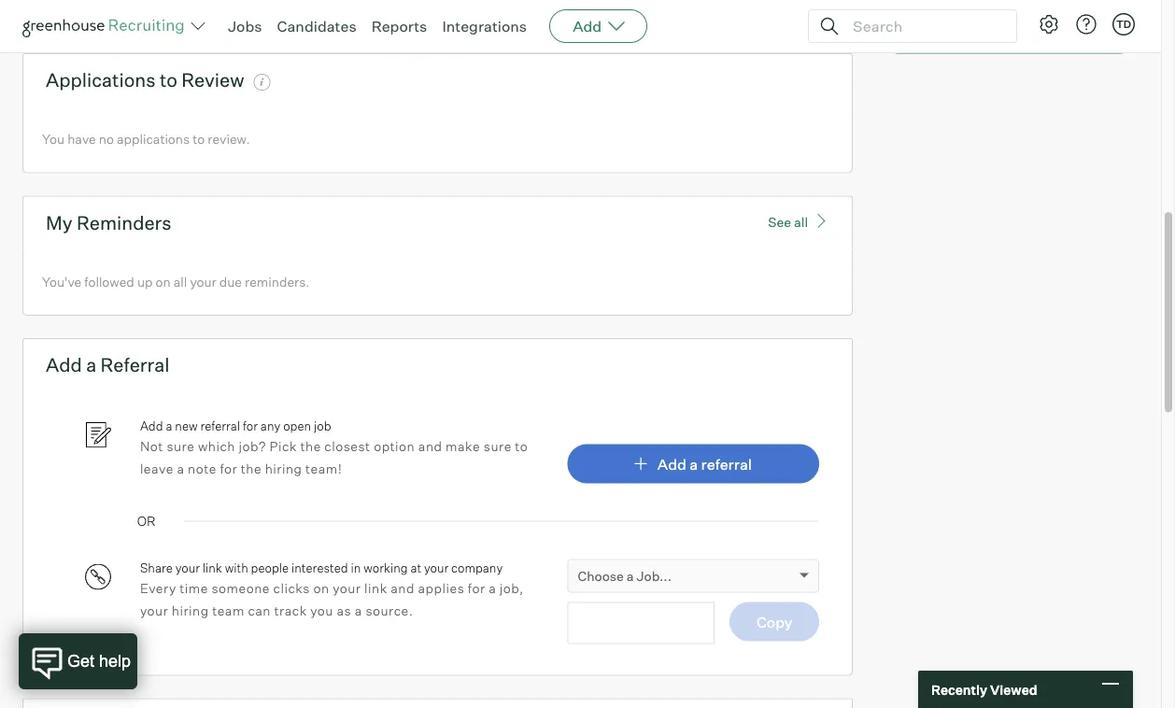 Task type: locate. For each thing, give the bounding box(es) containing it.
1 horizontal spatial sure
[[484, 438, 512, 454]]

0 horizontal spatial on
[[156, 274, 171, 290]]

1 horizontal spatial all
[[794, 214, 808, 231]]

people
[[251, 561, 289, 576]]

0 vertical spatial on
[[156, 274, 171, 290]]

0 vertical spatial the
[[300, 438, 321, 454]]

on
[[156, 274, 171, 290], [313, 580, 330, 597]]

as
[[337, 603, 352, 619]]

sure
[[167, 438, 195, 454], [484, 438, 512, 454]]

viewed
[[990, 681, 1038, 698]]

your
[[190, 274, 217, 290], [175, 561, 200, 576], [424, 561, 449, 576], [333, 580, 361, 597], [140, 603, 168, 619]]

with
[[225, 561, 248, 576]]

recently viewed
[[932, 681, 1038, 698]]

0 horizontal spatial and
[[391, 580, 415, 597]]

0 horizontal spatial referral
[[200, 418, 240, 433]]

hiring down 'time'
[[172, 603, 209, 619]]

0 horizontal spatial to
[[160, 68, 177, 92]]

0 vertical spatial hiring
[[265, 460, 302, 477]]

share your link with people interested in working at your company every time someone clicks on your link and applies for a job, your hiring team can track you as a source.
[[140, 561, 524, 619]]

the
[[300, 438, 321, 454], [241, 460, 262, 477]]

all right 'up'
[[174, 274, 187, 290]]

hiring
[[265, 460, 302, 477], [172, 603, 209, 619]]

1 horizontal spatial on
[[313, 580, 330, 597]]

see all
[[768, 214, 808, 231]]

choose a job...
[[578, 568, 672, 584]]

2 vertical spatial to
[[515, 438, 528, 454]]

1 horizontal spatial link
[[365, 580, 388, 597]]

reminders
[[77, 211, 172, 234]]

link down working
[[365, 580, 388, 597]]

to right make
[[515, 438, 528, 454]]

1 vertical spatial hiring
[[172, 603, 209, 619]]

job...
[[637, 568, 672, 584]]

add inside add a new referral for any open job not sure which job? pick the closest option and make sure to leave a note for the hiring team!
[[140, 418, 163, 433]]

on right 'up'
[[156, 274, 171, 290]]

for down which
[[220, 460, 238, 477]]

0 horizontal spatial the
[[241, 460, 262, 477]]

personalize dashboard link
[[880, 15, 1139, 54]]

due
[[219, 274, 242, 290]]

2 sure from the left
[[484, 438, 512, 454]]

1 vertical spatial link
[[365, 580, 388, 597]]

and left make
[[418, 438, 442, 454]]

your right at on the left of the page
[[424, 561, 449, 576]]

to left review.
[[193, 131, 205, 147]]

1 horizontal spatial for
[[243, 418, 258, 433]]

1 vertical spatial on
[[313, 580, 330, 597]]

0 vertical spatial referral
[[200, 418, 240, 433]]

the down job?
[[241, 460, 262, 477]]

add a referral
[[658, 455, 752, 473]]

time
[[180, 580, 208, 597]]

all
[[794, 214, 808, 231], [174, 274, 187, 290]]

0 horizontal spatial link
[[203, 561, 222, 576]]

1 horizontal spatial and
[[418, 438, 442, 454]]

link left with
[[203, 561, 222, 576]]

for left any
[[243, 418, 258, 433]]

0 horizontal spatial for
[[220, 460, 238, 477]]

sure right make
[[484, 438, 512, 454]]

add for add a new referral for any open job not sure which job? pick the closest option and make sure to leave a note for the hiring team!
[[140, 418, 163, 433]]

to
[[160, 68, 177, 92], [193, 131, 205, 147], [515, 438, 528, 454]]

integrations link
[[442, 17, 527, 36]]

0 vertical spatial for
[[243, 418, 258, 433]]

referral
[[200, 418, 240, 433], [701, 455, 752, 473]]

0 vertical spatial to
[[160, 68, 177, 92]]

1 sure from the left
[[167, 438, 195, 454]]

for
[[243, 418, 258, 433], [220, 460, 238, 477], [468, 580, 486, 597]]

you have no applications to review.
[[42, 131, 250, 147]]

hiring down "pick"
[[265, 460, 302, 477]]

and
[[418, 438, 442, 454], [391, 580, 415, 597]]

add button
[[550, 9, 648, 43]]

and down at on the left of the page
[[391, 580, 415, 597]]

clicks
[[273, 580, 310, 597]]

td
[[1117, 18, 1132, 30]]

no
[[99, 131, 114, 147]]

sure down new on the bottom
[[167, 438, 195, 454]]

add
[[573, 17, 602, 36], [46, 353, 82, 377], [140, 418, 163, 433], [658, 455, 687, 473]]

reports link
[[372, 17, 427, 36]]

to inside add a new referral for any open job not sure which job? pick the closest option and make sure to leave a note for the hiring team!
[[515, 438, 528, 454]]

all right "see"
[[794, 214, 808, 231]]

company
[[451, 561, 503, 576]]

2 vertical spatial for
[[468, 580, 486, 597]]

for down company
[[468, 580, 486, 597]]

to left the review
[[160, 68, 177, 92]]

1 vertical spatial and
[[391, 580, 415, 597]]

0 vertical spatial and
[[418, 438, 442, 454]]

any
[[261, 418, 281, 433]]

working
[[364, 561, 408, 576]]

1 horizontal spatial referral
[[701, 455, 752, 473]]

the down 'job'
[[300, 438, 321, 454]]

1 horizontal spatial to
[[193, 131, 205, 147]]

you've
[[42, 274, 81, 290]]

which
[[198, 438, 235, 454]]

2 horizontal spatial to
[[515, 438, 528, 454]]

1 horizontal spatial the
[[300, 438, 321, 454]]

pick
[[270, 438, 297, 454]]

link
[[203, 561, 222, 576], [365, 580, 388, 597]]

reminders.
[[245, 274, 310, 290]]

choose
[[578, 568, 624, 584]]

on down interested
[[313, 580, 330, 597]]

1 vertical spatial referral
[[701, 455, 752, 473]]

add inside popup button
[[573, 17, 602, 36]]

your left due
[[190, 274, 217, 290]]

1 horizontal spatial hiring
[[265, 460, 302, 477]]

0 horizontal spatial hiring
[[172, 603, 209, 619]]

2 horizontal spatial for
[[468, 580, 486, 597]]

referral inside add a new referral for any open job not sure which job? pick the closest option and make sure to leave a note for the hiring team!
[[200, 418, 240, 433]]

referral
[[100, 353, 170, 377]]

or
[[137, 513, 156, 529]]

option
[[374, 438, 415, 454]]

0 horizontal spatial sure
[[167, 438, 195, 454]]

1 vertical spatial the
[[241, 460, 262, 477]]

note
[[188, 460, 217, 477]]

not
[[140, 438, 163, 454]]

0 horizontal spatial all
[[174, 274, 187, 290]]

Search text field
[[848, 13, 1000, 40]]

on inside share your link with people interested in working at your company every time someone clicks on your link and applies for a job, your hiring team can track you as a source.
[[313, 580, 330, 597]]

a
[[86, 353, 96, 377], [166, 418, 172, 433], [690, 455, 698, 473], [177, 460, 185, 477], [627, 568, 634, 584], [489, 580, 496, 597], [355, 603, 362, 619]]

None text field
[[568, 602, 715, 644]]

add inside button
[[658, 455, 687, 473]]

applications
[[117, 131, 190, 147]]



Task type: describe. For each thing, give the bounding box(es) containing it.
reports
[[372, 17, 427, 36]]

new
[[175, 418, 198, 433]]

followed
[[84, 274, 134, 290]]

you
[[311, 603, 334, 619]]

your up 'time'
[[175, 561, 200, 576]]

at
[[411, 561, 422, 576]]

a inside button
[[690, 455, 698, 473]]

applications
[[46, 68, 156, 92]]

add a referral
[[46, 353, 170, 377]]

1 vertical spatial for
[[220, 460, 238, 477]]

your down in
[[333, 580, 361, 597]]

team!
[[306, 460, 342, 477]]

hiring inside add a new referral for any open job not sure which job? pick the closest option and make sure to leave a note for the hiring team!
[[265, 460, 302, 477]]

review
[[182, 68, 244, 92]]

0 vertical spatial link
[[203, 561, 222, 576]]

make
[[446, 438, 481, 454]]

referral inside button
[[701, 455, 752, 473]]

source.
[[366, 603, 413, 619]]

applications to review
[[46, 68, 244, 92]]

review.
[[208, 131, 250, 147]]

configure image
[[1038, 13, 1061, 36]]

and inside share your link with people interested in working at your company every time someone clicks on your link and applies for a job, your hiring team can track you as a source.
[[391, 580, 415, 597]]

share
[[140, 561, 173, 576]]

every
[[140, 580, 176, 597]]

dashboard
[[1026, 26, 1093, 42]]

personalize dashboard
[[952, 26, 1093, 42]]

your down every
[[140, 603, 168, 619]]

leave
[[140, 460, 174, 477]]

greenhouse recruiting image
[[22, 15, 191, 37]]

1 vertical spatial all
[[174, 274, 187, 290]]

add a new referral for any open job not sure which job? pick the closest option and make sure to leave a note for the hiring team!
[[140, 418, 528, 477]]

you
[[42, 131, 65, 147]]

candidates
[[277, 17, 357, 36]]

personalize
[[952, 26, 1023, 42]]

in
[[351, 561, 361, 576]]

team
[[212, 603, 245, 619]]

0 vertical spatial all
[[794, 214, 808, 231]]

jobs
[[228, 17, 262, 36]]

1 vertical spatial to
[[193, 131, 205, 147]]

my
[[46, 211, 73, 234]]

have
[[67, 131, 96, 147]]

can
[[248, 603, 271, 619]]

add a referral link
[[568, 444, 820, 484]]

for inside share your link with people interested in working at your company every time someone clicks on your link and applies for a job, your hiring team can track you as a source.
[[468, 580, 486, 597]]

someone
[[212, 580, 270, 597]]

closest
[[325, 438, 371, 454]]

open
[[283, 418, 311, 433]]

add for add
[[573, 17, 602, 36]]

job?
[[239, 438, 266, 454]]

track
[[274, 603, 307, 619]]

job,
[[500, 580, 524, 597]]

jobs link
[[228, 17, 262, 36]]

job
[[314, 418, 331, 433]]

up
[[137, 274, 153, 290]]

td button
[[1109, 9, 1139, 39]]

interested
[[292, 561, 348, 576]]

hiring inside share your link with people interested in working at your company every time someone clicks on your link and applies for a job, your hiring team can track you as a source.
[[172, 603, 209, 619]]

you've followed up on all your due reminders.
[[42, 274, 310, 290]]

td button
[[1113, 13, 1135, 36]]

add for add a referral
[[46, 353, 82, 377]]

add for add a referral
[[658, 455, 687, 473]]

recently
[[932, 681, 988, 698]]

see all link
[[768, 212, 830, 231]]

see
[[768, 214, 792, 231]]

integrations
[[442, 17, 527, 36]]

and inside add a new referral for any open job not sure which job? pick the closest option and make sure to leave a note for the hiring team!
[[418, 438, 442, 454]]

applies
[[418, 580, 465, 597]]

my reminders
[[46, 211, 172, 234]]

add a referral button
[[568, 444, 820, 484]]

candidates link
[[277, 17, 357, 36]]



Task type: vqa. For each thing, say whether or not it's contained in the screenshot.
Templates for Social Templates
no



